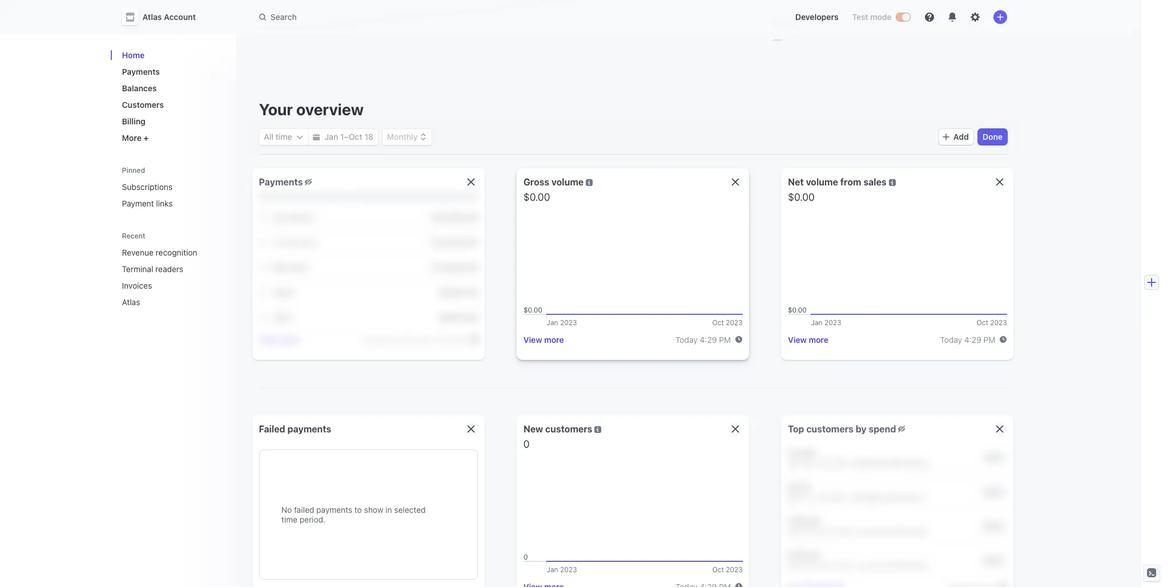 Task type: describe. For each thing, give the bounding box(es) containing it.
$0.00 for net
[[788, 191, 815, 203]]

view more link for net
[[788, 335, 829, 345]]

revenue recognition
[[122, 248, 197, 258]]

$22,000.00
[[431, 237, 478, 247]]

view for gross volume
[[524, 335, 542, 345]]

more
[[122, 133, 142, 143]]

Search search field
[[252, 7, 574, 28]]

top
[[788, 424, 804, 435]]

oct
[[348, 132, 362, 142]]

payment links
[[122, 199, 173, 208]]

failed
[[259, 424, 285, 435]]

add
[[953, 132, 969, 142]]

all time button
[[259, 129, 308, 145]]

overview
[[296, 100, 364, 119]]

gross volume
[[524, 177, 584, 187]]

svg image
[[313, 134, 320, 141]]

show
[[364, 505, 383, 515]]

recent
[[122, 232, 145, 240]]

pinned element
[[117, 178, 227, 213]]

more +
[[122, 133, 149, 143]]

customers for top
[[807, 424, 854, 435]]

add button
[[938, 129, 973, 145]]

$0.00 for gross
[[524, 191, 550, 203]]

failed payments
[[259, 424, 331, 435]]

home link
[[117, 46, 227, 65]]

payments inside core navigation links element
[[122, 67, 160, 77]]

time period.
[[281, 515, 326, 525]]

payment
[[122, 199, 154, 208]]

to
[[355, 505, 362, 515]]

new
[[524, 424, 543, 435]]

your
[[259, 100, 293, 119]]

—
[[773, 33, 783, 46]]

mode
[[870, 12, 892, 22]]

customers for new
[[545, 424, 592, 435]]

links
[[156, 199, 173, 208]]

atlas for atlas account
[[142, 12, 162, 22]]

gross
[[524, 177, 549, 187]]

payments inside no failed payments to show in selected time period.
[[316, 505, 352, 515]]

no failed payments to show in selected time period.
[[281, 505, 426, 525]]

customers link
[[117, 95, 227, 114]]

core navigation links element
[[117, 46, 227, 147]]

your overview
[[259, 100, 364, 119]]

top customers by spend button
[[781, 416, 1014, 588]]

invoices link
[[117, 276, 211, 295]]

payments link
[[117, 62, 227, 81]]

net volume from sales
[[788, 177, 887, 187]]

payment links link
[[117, 194, 227, 213]]

recent element
[[110, 243, 236, 312]]

help image
[[925, 13, 934, 22]]

done
[[982, 132, 1002, 142]]

atlas account button
[[122, 9, 207, 25]]

selected
[[394, 505, 426, 515]]

balances
[[122, 83, 157, 93]]

customers
[[122, 100, 164, 110]]

atlas account
[[142, 12, 196, 22]]

1 view more from the left
[[259, 335, 299, 345]]

settings image
[[970, 13, 980, 22]]

payouts —
[[773, 18, 803, 46]]

jan 1 – oct 18
[[324, 132, 373, 142]]

–
[[344, 132, 348, 142]]

test
[[852, 12, 868, 22]]

1 $5000.00 from the top
[[439, 288, 478, 297]]

payments grid
[[259, 205, 478, 331]]

1 horizontal spatial payments
[[259, 177, 303, 187]]

pinned navigation links element
[[117, 161, 229, 213]]



Task type: vqa. For each thing, say whether or not it's contained in the screenshot.
middle The In
no



Task type: locate. For each thing, give the bounding box(es) containing it.
0 vertical spatial atlas
[[142, 12, 162, 22]]

spend
[[869, 424, 896, 435]]

payments
[[287, 424, 331, 435], [316, 505, 352, 515]]

0 horizontal spatial more
[[280, 335, 299, 345]]

2 view more from the left
[[524, 335, 564, 345]]

1 horizontal spatial more
[[544, 335, 564, 345]]

new customers
[[524, 424, 592, 435]]

view more link for gross
[[524, 335, 564, 345]]

more for net volume from sales
[[809, 335, 829, 345]]

atlas inside button
[[142, 12, 162, 22]]

view
[[259, 335, 278, 345], [524, 335, 542, 345], [788, 335, 807, 345]]

0 horizontal spatial view
[[259, 335, 278, 345]]

customers inside button
[[807, 424, 854, 435]]

all
[[264, 132, 273, 142]]

pinned
[[122, 166, 145, 175]]

1 vertical spatial payments
[[259, 177, 303, 187]]

atlas inside recent "element"
[[122, 298, 140, 307]]

view for net volume from sales
[[788, 335, 807, 345]]

Search text field
[[252, 7, 574, 28]]

account
[[164, 12, 196, 22]]

0 horizontal spatial view more
[[259, 335, 299, 345]]

0 horizontal spatial volume
[[552, 177, 584, 187]]

2 horizontal spatial view more
[[788, 335, 829, 345]]

more
[[280, 335, 299, 345], [544, 335, 564, 345], [809, 335, 829, 345]]

svg image
[[296, 134, 303, 141]]

subscriptions
[[122, 182, 172, 192]]

1
[[340, 132, 344, 142]]

0 horizontal spatial atlas
[[122, 298, 140, 307]]

2 view more link from the left
[[524, 335, 564, 345]]

1 horizontal spatial volume
[[806, 177, 838, 187]]

1 view more link from the left
[[259, 335, 299, 345]]

3 more from the left
[[809, 335, 829, 345]]

home
[[122, 50, 145, 60]]

2 horizontal spatial view
[[788, 335, 807, 345]]

18
[[364, 132, 373, 142]]

terminal readers
[[122, 264, 183, 274]]

0 vertical spatial $5000.00
[[439, 288, 478, 297]]

atlas left account
[[142, 12, 162, 22]]

toolbar
[[938, 129, 1007, 145]]

atlas down invoices
[[122, 298, 140, 307]]

0 horizontal spatial customers
[[545, 424, 592, 435]]

$0.00 down net
[[788, 191, 815, 203]]

volume for net
[[806, 177, 838, 187]]

terminal readers link
[[117, 260, 211, 279]]

1 $0.00 from the left
[[524, 191, 550, 203]]

3 view more from the left
[[788, 335, 829, 345]]

2 view from the left
[[524, 335, 542, 345]]

payments up balances
[[122, 67, 160, 77]]

$0.00
[[524, 191, 550, 203], [788, 191, 815, 203]]

2 customers from the left
[[807, 424, 854, 435]]

1 horizontal spatial view more
[[524, 335, 564, 345]]

sales
[[864, 177, 887, 187]]

1 horizontal spatial $0.00
[[788, 191, 815, 203]]

billing
[[122, 116, 146, 126]]

balances link
[[117, 79, 227, 98]]

1 horizontal spatial view
[[524, 335, 542, 345]]

$0.00 down gross
[[524, 191, 550, 203]]

time
[[275, 132, 292, 142]]

payments
[[122, 67, 160, 77], [259, 177, 303, 187]]

in
[[386, 505, 392, 515]]

jan
[[324, 132, 338, 142]]

recent navigation links element
[[110, 227, 236, 312]]

done button
[[978, 129, 1007, 145]]

view more
[[259, 335, 299, 345], [524, 335, 564, 345], [788, 335, 829, 345]]

2 horizontal spatial view more link
[[788, 335, 829, 345]]

payments down all time popup button
[[259, 177, 303, 187]]

2 more from the left
[[544, 335, 564, 345]]

2 volume from the left
[[806, 177, 838, 187]]

volume right gross
[[552, 177, 584, 187]]

$15,000.00
[[431, 262, 478, 272]]

1 horizontal spatial atlas
[[142, 12, 162, 22]]

billing link
[[117, 112, 227, 131]]

payouts
[[773, 18, 803, 28]]

by
[[856, 424, 867, 435]]

payments right failed
[[287, 424, 331, 435]]

revenue recognition link
[[117, 243, 211, 262]]

1 vertical spatial atlas
[[122, 298, 140, 307]]

1 vertical spatial $5000.00
[[439, 313, 478, 322]]

no
[[281, 505, 292, 515]]

3 view more link from the left
[[788, 335, 829, 345]]

customers right new
[[545, 424, 592, 435]]

0 vertical spatial payments
[[287, 424, 331, 435]]

1 view from the left
[[259, 335, 278, 345]]

developers
[[795, 12, 839, 22]]

all time
[[264, 132, 292, 142]]

payments left to
[[316, 505, 352, 515]]

$5000.00
[[439, 288, 478, 297], [439, 313, 478, 322]]

1 customers from the left
[[545, 424, 592, 435]]

+
[[144, 133, 149, 143]]

developers link
[[791, 8, 843, 26]]

1 more from the left
[[280, 335, 299, 345]]

atlas for atlas
[[122, 298, 140, 307]]

terminal
[[122, 264, 153, 274]]

readers
[[155, 264, 183, 274]]

0 horizontal spatial view more link
[[259, 335, 299, 345]]

figure
[[259, 0, 750, 29], [259, 0, 750, 29]]

customers left by
[[807, 424, 854, 435]]

top customers by spend grid
[[788, 441, 1007, 578]]

net
[[788, 177, 804, 187]]

0 vertical spatial payments
[[122, 67, 160, 77]]

atlas link
[[117, 293, 211, 312]]

revenue
[[122, 248, 154, 258]]

test mode
[[852, 12, 892, 22]]

$25,000.00
[[431, 212, 478, 222]]

volume for gross
[[552, 177, 584, 187]]

3 view from the left
[[788, 335, 807, 345]]

failed
[[294, 505, 314, 515]]

recognition
[[156, 248, 197, 258]]

1 vertical spatial payments
[[316, 505, 352, 515]]

atlas
[[142, 12, 162, 22], [122, 298, 140, 307]]

more for gross volume
[[544, 335, 564, 345]]

1 horizontal spatial customers
[[807, 424, 854, 435]]

0 horizontal spatial payments
[[122, 67, 160, 77]]

1 horizontal spatial view more link
[[524, 335, 564, 345]]

2 $0.00 from the left
[[788, 191, 815, 203]]

2 horizontal spatial more
[[809, 335, 829, 345]]

0
[[524, 439, 530, 451]]

invoices
[[122, 281, 152, 291]]

volume
[[552, 177, 584, 187], [806, 177, 838, 187]]

from
[[840, 177, 861, 187]]

customers
[[545, 424, 592, 435], [807, 424, 854, 435]]

subscriptions link
[[117, 178, 227, 196]]

1 volume from the left
[[552, 177, 584, 187]]

search
[[270, 12, 297, 22]]

top customers by spend
[[788, 424, 896, 435]]

view more for gross
[[524, 335, 564, 345]]

0 horizontal spatial $0.00
[[524, 191, 550, 203]]

volume right net
[[806, 177, 838, 187]]

2 $5000.00 from the top
[[439, 313, 478, 322]]

view more link
[[259, 335, 299, 345], [524, 335, 564, 345], [788, 335, 829, 345]]

view more for net
[[788, 335, 829, 345]]

toolbar containing add
[[938, 129, 1007, 145]]



